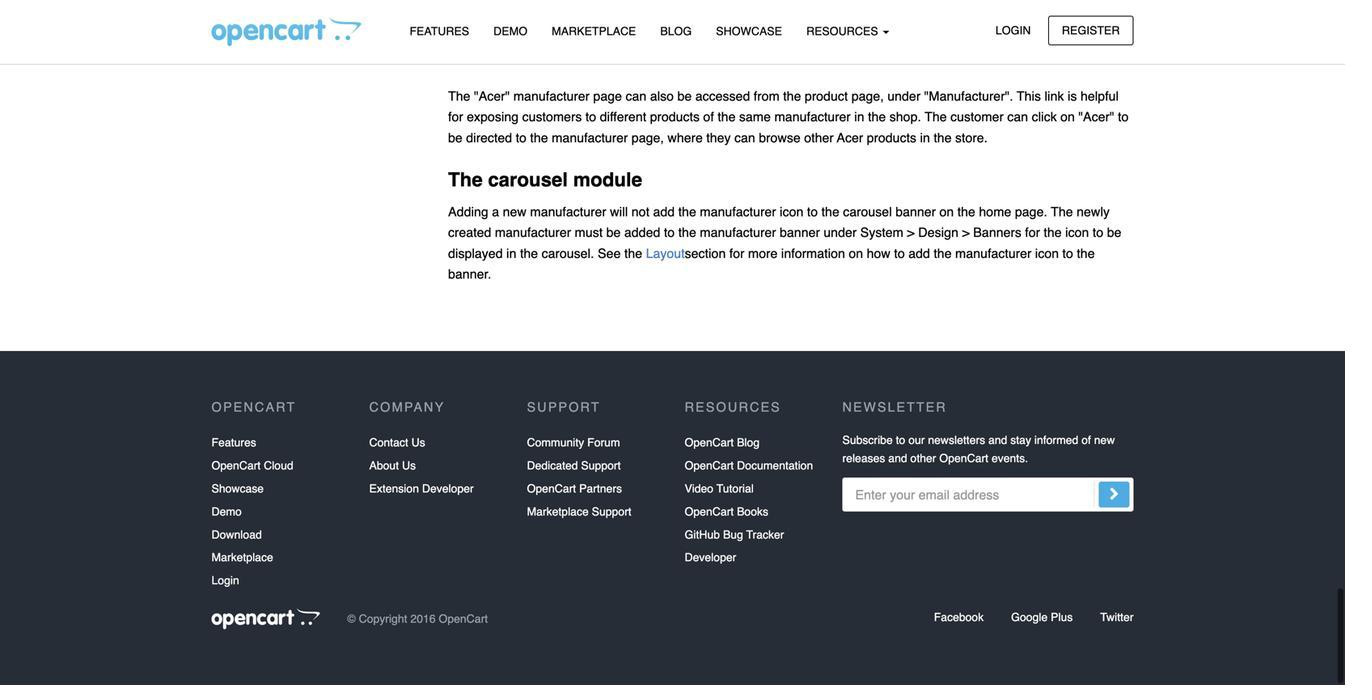 Task type: locate. For each thing, give the bounding box(es) containing it.
add inside "section for more information on how to add the manufacturer icon to the banner."
[[909, 246, 931, 261]]

0 vertical spatial carousel
[[488, 169, 568, 191]]

displayed
[[448, 246, 503, 261]]

marketplace link down download
[[212, 546, 273, 569]]

developer down github
[[685, 551, 737, 564]]

1 horizontal spatial for
[[730, 246, 745, 261]]

login for right login link
[[996, 24, 1032, 37]]

2 horizontal spatial for
[[1026, 225, 1041, 240]]

opencart - open source shopping cart solution image
[[212, 17, 361, 46]]

1 horizontal spatial new
[[1095, 434, 1116, 447]]

> left design
[[908, 225, 915, 240]]

0 vertical spatial developer
[[422, 482, 474, 495]]

marketplace up page
[[552, 25, 636, 38]]

opencart
[[212, 400, 296, 415], [685, 436, 734, 449], [940, 452, 989, 465], [212, 459, 261, 472], [685, 459, 734, 472], [527, 482, 576, 495], [685, 505, 734, 518], [439, 613, 488, 625]]

developer inside 'link'
[[422, 482, 474, 495]]

and right releases at the right bottom
[[889, 452, 908, 465]]

other left acer
[[805, 130, 834, 145]]

0 vertical spatial marketplace link
[[540, 17, 649, 45]]

of up the they at the right
[[704, 109, 714, 124]]

under
[[888, 89, 921, 104], [824, 225, 857, 240]]

opencart inside subscribe to our newsletters and stay informed of new releases and other opencart events.
[[940, 452, 989, 465]]

demo link
[[482, 17, 540, 45], [212, 501, 242, 524]]

developer
[[422, 482, 474, 495], [685, 551, 737, 564]]

1 vertical spatial features link
[[212, 432, 256, 455]]

community
[[527, 436, 585, 449]]

login up this
[[996, 24, 1032, 37]]

0 vertical spatial us
[[412, 436, 426, 449]]

add
[[654, 204, 675, 219], [909, 246, 931, 261]]

login
[[996, 24, 1032, 37], [212, 574, 239, 587]]

2 vertical spatial marketplace
[[212, 551, 273, 564]]

banner up design
[[896, 204, 936, 219]]

1 vertical spatial marketplace link
[[212, 546, 273, 569]]

showcase link up from
[[704, 17, 795, 45]]

blog up opencart documentation at the right of page
[[737, 436, 760, 449]]

0 vertical spatial other
[[805, 130, 834, 145]]

1 horizontal spatial page,
[[852, 89, 884, 104]]

marketplace link up page
[[540, 17, 649, 45]]

extension developer link
[[369, 478, 474, 501]]

the "acer" manufacturer page can also be accessed from the product page, under "manufacturer". this link is helpful for exposing customers to different products of the same manufacturer in the shop. the customer can click on "acer" to be directed to the manufacturer page, where they can browse other acer products in the store.
[[448, 89, 1129, 145]]

showcase down 'opencart cloud' link
[[212, 482, 264, 495]]

can up different
[[626, 89, 647, 104]]

1 horizontal spatial in
[[855, 109, 865, 124]]

github bug tracker link
[[685, 524, 785, 546]]

other down our at the bottom right
[[911, 452, 937, 465]]

for inside adding a new manufacturer will not add the manufacturer icon to the carousel banner on the home page. the newly created manufacturer must be added to the manufacturer banner under system > design > banners for the icon to be displayed in the carousel. see the
[[1026, 225, 1041, 240]]

on
[[1061, 109, 1076, 124], [940, 204, 954, 219], [849, 246, 864, 261]]

browse
[[759, 130, 801, 145]]

on left how
[[849, 246, 864, 261]]

carousel
[[488, 169, 568, 191], [844, 204, 893, 219]]

support up partners at the bottom left of page
[[581, 459, 621, 472]]

login link up this
[[982, 16, 1045, 45]]

icon up information
[[780, 204, 804, 219]]

not
[[632, 204, 650, 219]]

marketplace support link
[[527, 501, 632, 524]]

0 horizontal spatial login link
[[212, 569, 239, 592]]

new right the informed
[[1095, 434, 1116, 447]]

opencart cloud link
[[212, 455, 294, 478]]

1 horizontal spatial carousel
[[844, 204, 893, 219]]

this
[[1017, 89, 1042, 104]]

they
[[707, 130, 731, 145]]

dedicated support
[[527, 459, 621, 472]]

in up acer
[[855, 109, 865, 124]]

page, right the product
[[852, 89, 884, 104]]

opencart up opencart documentation at the right of page
[[685, 436, 734, 449]]

products down shop.
[[867, 130, 917, 145]]

resources up the product
[[807, 25, 882, 38]]

opencart documentation
[[685, 459, 814, 472]]

login link
[[982, 16, 1045, 45], [212, 569, 239, 592]]

different
[[600, 109, 647, 124]]

the up adding
[[448, 169, 483, 191]]

marketplace down opencart partners link
[[527, 505, 589, 518]]

can down same
[[735, 130, 756, 145]]

helpful
[[1081, 89, 1119, 104]]

for inside "section for more information on how to add the manufacturer icon to the banner."
[[730, 246, 745, 261]]

in down shop.
[[921, 130, 931, 145]]

1 vertical spatial developer
[[685, 551, 737, 564]]

the
[[448, 89, 471, 104], [925, 109, 947, 124], [448, 169, 483, 191], [1052, 204, 1074, 219]]

1 horizontal spatial login
[[996, 24, 1032, 37]]

0 horizontal spatial features
[[212, 436, 256, 449]]

0 horizontal spatial other
[[805, 130, 834, 145]]

opencart down newsletters at the right bottom of page
[[940, 452, 989, 465]]

0 vertical spatial showcase
[[717, 25, 783, 38]]

0 horizontal spatial banner
[[780, 225, 821, 240]]

support up community
[[527, 400, 601, 415]]

resources link
[[795, 17, 902, 45]]

newsletter
[[843, 400, 948, 415]]

2 vertical spatial for
[[730, 246, 745, 261]]

be right also
[[678, 89, 692, 104]]

login down download link
[[212, 574, 239, 587]]

Enter your email address text field
[[843, 478, 1134, 512]]

1 vertical spatial blog
[[737, 436, 760, 449]]

page.
[[1016, 204, 1048, 219]]

support down partners at the bottom left of page
[[592, 505, 632, 518]]

0 horizontal spatial in
[[507, 246, 517, 261]]

twitter
[[1101, 611, 1134, 624]]

>
[[908, 225, 915, 240], [963, 225, 970, 240]]

opencart partners
[[527, 482, 622, 495]]

0 vertical spatial features
[[410, 25, 470, 38]]

of right the informed
[[1082, 434, 1092, 447]]

dedicated support link
[[527, 455, 621, 478]]

1 vertical spatial other
[[911, 452, 937, 465]]

1 vertical spatial on
[[940, 204, 954, 219]]

features link for demo
[[398, 17, 482, 45]]

0 vertical spatial demo
[[494, 25, 528, 38]]

features link
[[398, 17, 482, 45], [212, 432, 256, 455]]

"acer" up "exposing"
[[474, 89, 510, 104]]

page, down different
[[632, 130, 664, 145]]

stay
[[1011, 434, 1032, 447]]

1 > from the left
[[908, 225, 915, 240]]

opencart up github
[[685, 505, 734, 518]]

under up information
[[824, 225, 857, 240]]

showcase up from
[[717, 25, 783, 38]]

"acer" down helpful
[[1079, 109, 1115, 124]]

section for more information on how to add the manufacturer icon to the banner.
[[448, 246, 1096, 282]]

1 horizontal spatial marketplace link
[[540, 17, 649, 45]]

the
[[784, 89, 802, 104], [718, 109, 736, 124], [869, 109, 887, 124], [530, 130, 548, 145], [934, 130, 952, 145], [679, 204, 697, 219], [822, 204, 840, 219], [958, 204, 976, 219], [679, 225, 697, 240], [1044, 225, 1062, 240], [520, 246, 538, 261], [625, 246, 643, 261], [934, 246, 952, 261], [1078, 246, 1096, 261]]

under up shop.
[[888, 89, 921, 104]]

twitter link
[[1101, 611, 1134, 624]]

1 horizontal spatial and
[[989, 434, 1008, 447]]

for left more
[[730, 246, 745, 261]]

on inside adding a new manufacturer will not add the manufacturer icon to the carousel banner on the home page. the newly created manufacturer must be added to the manufacturer banner under system > design > banners for the icon to be displayed in the carousel. see the
[[940, 204, 954, 219]]

1 horizontal spatial under
[[888, 89, 921, 104]]

1 vertical spatial "acer"
[[1079, 109, 1115, 124]]

opencart up video tutorial
[[685, 459, 734, 472]]

for left "exposing"
[[448, 109, 463, 124]]

tracker
[[747, 528, 785, 541]]

1 vertical spatial for
[[1026, 225, 1041, 240]]

opencart left cloud
[[212, 459, 261, 472]]

showcase link
[[704, 17, 795, 45], [212, 478, 264, 501]]

opencart up opencart cloud
[[212, 400, 296, 415]]

opencart partners link
[[527, 478, 622, 501]]

2 horizontal spatial can
[[1008, 109, 1029, 124]]

banner
[[896, 204, 936, 219], [780, 225, 821, 240]]

1 vertical spatial products
[[867, 130, 917, 145]]

resources up opencart blog
[[685, 400, 782, 415]]

1 vertical spatial login
[[212, 574, 239, 587]]

0 horizontal spatial for
[[448, 109, 463, 124]]

resources
[[807, 25, 882, 38], [685, 400, 782, 415]]

0 horizontal spatial carousel
[[488, 169, 568, 191]]

0 horizontal spatial demo
[[212, 505, 242, 518]]

can down this
[[1008, 109, 1029, 124]]

of
[[704, 109, 714, 124], [1082, 434, 1092, 447]]

cloud
[[264, 459, 294, 472]]

1 horizontal spatial add
[[909, 246, 931, 261]]

be down newly
[[1108, 225, 1122, 240]]

1 vertical spatial resources
[[685, 400, 782, 415]]

products up where
[[650, 109, 700, 124]]

0 vertical spatial banner
[[896, 204, 936, 219]]

new
[[503, 204, 527, 219], [1095, 434, 1116, 447]]

add down design
[[909, 246, 931, 261]]

0 horizontal spatial can
[[626, 89, 647, 104]]

0 horizontal spatial showcase
[[212, 482, 264, 495]]

blog
[[661, 25, 692, 38], [737, 436, 760, 449]]

1 vertical spatial marketplace
[[527, 505, 589, 518]]

1 horizontal spatial developer
[[685, 551, 737, 564]]

other
[[805, 130, 834, 145], [911, 452, 937, 465]]

extension
[[369, 482, 419, 495]]

1 vertical spatial icon
[[1066, 225, 1090, 240]]

for down page.
[[1026, 225, 1041, 240]]

0 horizontal spatial blog
[[661, 25, 692, 38]]

1 vertical spatial in
[[921, 130, 931, 145]]

0 horizontal spatial resources
[[685, 400, 782, 415]]

company
[[369, 400, 445, 415]]

0 vertical spatial showcase link
[[704, 17, 795, 45]]

2 > from the left
[[963, 225, 970, 240]]

1 vertical spatial page,
[[632, 130, 664, 145]]

0 horizontal spatial login
[[212, 574, 239, 587]]

0 vertical spatial login link
[[982, 16, 1045, 45]]

banner up information
[[780, 225, 821, 240]]

0 horizontal spatial showcase link
[[212, 478, 264, 501]]

subscribe
[[843, 434, 893, 447]]

0 horizontal spatial add
[[654, 204, 675, 219]]

newly
[[1077, 204, 1110, 219]]

blog up also
[[661, 25, 692, 38]]

link
[[1045, 89, 1065, 104]]

1 vertical spatial new
[[1095, 434, 1116, 447]]

page
[[594, 89, 622, 104]]

1 horizontal spatial other
[[911, 452, 937, 465]]

1 vertical spatial showcase link
[[212, 478, 264, 501]]

on inside the "acer" manufacturer page can also be accessed from the product page, under "manufacturer". this link is helpful for exposing customers to different products of the same manufacturer in the shop. the customer can click on "acer" to be directed to the manufacturer page, where they can browse other acer products in the store.
[[1061, 109, 1076, 124]]

marketplace support
[[527, 505, 632, 518]]

informed
[[1035, 434, 1079, 447]]

features for opencart cloud
[[212, 436, 256, 449]]

manufacturer inside "section for more information on how to add the manufacturer icon to the banner."
[[956, 246, 1032, 261]]

demo
[[494, 25, 528, 38], [212, 505, 242, 518]]

download
[[212, 528, 262, 541]]

carousel up "system" at the right
[[844, 204, 893, 219]]

©
[[348, 613, 356, 625]]

showcase link down opencart cloud
[[212, 478, 264, 501]]

plus
[[1051, 611, 1074, 624]]

1 horizontal spatial demo
[[494, 25, 528, 38]]

in right displayed
[[507, 246, 517, 261]]

acer inspire product page image
[[448, 0, 1134, 76]]

0 horizontal spatial icon
[[780, 204, 804, 219]]

1 vertical spatial carousel
[[844, 204, 893, 219]]

and up events.
[[989, 434, 1008, 447]]

1 vertical spatial of
[[1082, 434, 1092, 447]]

1 vertical spatial features
[[212, 436, 256, 449]]

icon down page.
[[1036, 246, 1060, 261]]

"acer"
[[474, 89, 510, 104], [1079, 109, 1115, 124]]

add right not
[[654, 204, 675, 219]]

0 vertical spatial icon
[[780, 204, 804, 219]]

0 vertical spatial add
[[654, 204, 675, 219]]

be up see
[[607, 225, 621, 240]]

on inside "section for more information on how to add the manufacturer icon to the banner."
[[849, 246, 864, 261]]

the right page.
[[1052, 204, 1074, 219]]

on down is
[[1061, 109, 1076, 124]]

0 vertical spatial marketplace
[[552, 25, 636, 38]]

opencart blog
[[685, 436, 760, 449]]

products
[[650, 109, 700, 124], [867, 130, 917, 145]]

adding a new manufacturer will not add the manufacturer icon to the carousel banner on the home page. the newly created manufacturer must be added to the manufacturer banner under system > design > banners for the icon to be displayed in the carousel. see the
[[448, 204, 1122, 261]]

opencart for opencart blog
[[685, 436, 734, 449]]

marketplace down download link
[[212, 551, 273, 564]]

2 vertical spatial in
[[507, 246, 517, 261]]

icon down newly
[[1066, 225, 1090, 240]]

1 vertical spatial us
[[402, 459, 416, 472]]

1 horizontal spatial can
[[735, 130, 756, 145]]

0 horizontal spatial and
[[889, 452, 908, 465]]

opencart down dedicated
[[527, 482, 576, 495]]

product
[[805, 89, 848, 104]]

> right design
[[963, 225, 970, 240]]

0 horizontal spatial >
[[908, 225, 915, 240]]

bug
[[724, 528, 744, 541]]

opencart blog link
[[685, 432, 760, 455]]

2 horizontal spatial on
[[1061, 109, 1076, 124]]

0 horizontal spatial demo link
[[212, 501, 242, 524]]

0 vertical spatial of
[[704, 109, 714, 124]]

0 vertical spatial in
[[855, 109, 865, 124]]

1 horizontal spatial resources
[[807, 25, 882, 38]]

banner.
[[448, 267, 492, 282]]

newsletters
[[929, 434, 986, 447]]

us right the about at the bottom left
[[402, 459, 416, 472]]

0 horizontal spatial under
[[824, 225, 857, 240]]

to inside subscribe to our newsletters and stay informed of new releases and other opencart events.
[[896, 434, 906, 447]]

section
[[685, 246, 726, 261]]

0 vertical spatial for
[[448, 109, 463, 124]]

also
[[650, 89, 674, 104]]

carousel inside adding a new manufacturer will not add the manufacturer icon to the carousel banner on the home page. the newly created manufacturer must be added to the manufacturer banner under system > design > banners for the icon to be displayed in the carousel. see the
[[844, 204, 893, 219]]

support
[[527, 400, 601, 415], [581, 459, 621, 472], [592, 505, 632, 518]]

contact us link
[[369, 432, 426, 455]]

1 vertical spatial showcase
[[212, 482, 264, 495]]

0 horizontal spatial features link
[[212, 432, 256, 455]]

angle right image
[[1110, 484, 1120, 504]]

new right 'a' on the left of the page
[[503, 204, 527, 219]]

marketplace for left marketplace link
[[212, 551, 273, 564]]

0 vertical spatial features link
[[398, 17, 482, 45]]

opencart for opencart books
[[685, 505, 734, 518]]

login for bottom login link
[[212, 574, 239, 587]]

0 vertical spatial can
[[626, 89, 647, 104]]

the up "exposing"
[[448, 89, 471, 104]]

1 vertical spatial demo link
[[212, 501, 242, 524]]

contact us
[[369, 436, 426, 449]]

"manufacturer".
[[925, 89, 1014, 104]]

0 horizontal spatial new
[[503, 204, 527, 219]]

us right the contact in the bottom of the page
[[412, 436, 426, 449]]

0 vertical spatial under
[[888, 89, 921, 104]]

2 vertical spatial on
[[849, 246, 864, 261]]

1 vertical spatial under
[[824, 225, 857, 240]]

same
[[740, 109, 771, 124]]

layout
[[646, 246, 685, 261]]

developer right extension at the left
[[422, 482, 474, 495]]

1 vertical spatial add
[[909, 246, 931, 261]]

1 horizontal spatial icon
[[1036, 246, 1060, 261]]

login link down download link
[[212, 569, 239, 592]]

carousel up 'a' on the left of the page
[[488, 169, 568, 191]]

forum
[[588, 436, 620, 449]]

opencart cloud
[[212, 459, 294, 472]]

1 horizontal spatial on
[[940, 204, 954, 219]]

on up design
[[940, 204, 954, 219]]



Task type: describe. For each thing, give the bounding box(es) containing it.
banners
[[974, 225, 1022, 240]]

0 horizontal spatial "acer"
[[474, 89, 510, 104]]

opencart for opencart
[[212, 400, 296, 415]]

acer
[[837, 130, 864, 145]]

how
[[867, 246, 891, 261]]

1 horizontal spatial products
[[867, 130, 917, 145]]

1 vertical spatial can
[[1008, 109, 1029, 124]]

subscribe to our newsletters and stay informed of new releases and other opencart events.
[[843, 434, 1116, 465]]

must
[[575, 225, 603, 240]]

opencart books
[[685, 505, 769, 518]]

0 vertical spatial demo link
[[482, 17, 540, 45]]

github bug tracker
[[685, 528, 785, 541]]

0 vertical spatial page,
[[852, 89, 884, 104]]

us for about us
[[402, 459, 416, 472]]

facebook link
[[935, 611, 984, 624]]

opencart books link
[[685, 501, 769, 524]]

books
[[737, 505, 769, 518]]

0 horizontal spatial page,
[[632, 130, 664, 145]]

created
[[448, 225, 492, 240]]

2 horizontal spatial in
[[921, 130, 931, 145]]

opencart documentation link
[[685, 455, 814, 478]]

opencart for opencart cloud
[[212, 459, 261, 472]]

facebook
[[935, 611, 984, 624]]

tutorial
[[717, 482, 754, 495]]

exposing
[[467, 109, 519, 124]]

new inside adding a new manufacturer will not add the manufacturer icon to the carousel banner on the home page. the newly created manufacturer must be added to the manufacturer banner under system > design > banners for the icon to be displayed in the carousel. see the
[[503, 204, 527, 219]]

opencart image
[[212, 609, 320, 630]]

be left the directed
[[448, 130, 463, 145]]

2 horizontal spatial icon
[[1066, 225, 1090, 240]]

video
[[685, 482, 714, 495]]

opencart for opencart documentation
[[685, 459, 734, 472]]

opencart for opencart partners
[[527, 482, 576, 495]]

our
[[909, 434, 925, 447]]

1 horizontal spatial login link
[[982, 16, 1045, 45]]

where
[[668, 130, 703, 145]]

1 horizontal spatial "acer"
[[1079, 109, 1115, 124]]

dedicated
[[527, 459, 578, 472]]

new inside subscribe to our newsletters and stay informed of new releases and other opencart events.
[[1095, 434, 1116, 447]]

1 horizontal spatial showcase link
[[704, 17, 795, 45]]

see
[[598, 246, 621, 261]]

github
[[685, 528, 720, 541]]

about us link
[[369, 455, 416, 478]]

download link
[[212, 524, 262, 546]]

1 vertical spatial and
[[889, 452, 908, 465]]

home
[[980, 204, 1012, 219]]

icon inside "section for more information on how to add the manufacturer icon to the banner."
[[1036, 246, 1060, 261]]

adding
[[448, 204, 489, 219]]

community forum
[[527, 436, 620, 449]]

copyright
[[359, 613, 408, 625]]

information
[[782, 246, 846, 261]]

more
[[749, 246, 778, 261]]

of inside the "acer" manufacturer page can also be accessed from the product page, under "manufacturer". this link is helpful for exposing customers to different products of the same manufacturer in the shop. the customer can click on "acer" to be directed to the manufacturer page, where they can browse other acer products in the store.
[[704, 109, 714, 124]]

will
[[610, 204, 628, 219]]

register
[[1063, 24, 1121, 37]]

partners
[[580, 482, 622, 495]]

google plus link
[[1012, 611, 1074, 624]]

us for contact us
[[412, 436, 426, 449]]

accessed
[[696, 89, 751, 104]]

2 vertical spatial can
[[735, 130, 756, 145]]

features link for opencart cloud
[[212, 432, 256, 455]]

support for dedicated
[[581, 459, 621, 472]]

carousel.
[[542, 246, 595, 261]]

releases
[[843, 452, 886, 465]]

video tutorial link
[[685, 478, 754, 501]]

module
[[574, 169, 643, 191]]

click
[[1032, 109, 1058, 124]]

added
[[625, 225, 661, 240]]

google plus
[[1012, 611, 1074, 624]]

1 vertical spatial banner
[[780, 225, 821, 240]]

opencart right 2016
[[439, 613, 488, 625]]

support for marketplace
[[592, 505, 632, 518]]

for inside the "acer" manufacturer page can also be accessed from the product page, under "manufacturer". this link is helpful for exposing customers to different products of the same manufacturer in the shop. the customer can click on "acer" to be directed to the manufacturer page, where they can browse other acer products in the store.
[[448, 109, 463, 124]]

add inside adding a new manufacturer will not add the manufacturer icon to the carousel banner on the home page. the newly created manufacturer must be added to the manufacturer banner under system > design > banners for the icon to be displayed in the carousel. see the
[[654, 204, 675, 219]]

under inside the "acer" manufacturer page can also be accessed from the product page, under "manufacturer". this link is helpful for exposing customers to different products of the same manufacturer in the shop. the customer can click on "acer" to be directed to the manufacturer page, where they can browse other acer products in the store.
[[888, 89, 921, 104]]

extension developer
[[369, 482, 474, 495]]

0 horizontal spatial marketplace link
[[212, 546, 273, 569]]

customers
[[523, 109, 582, 124]]

other inside subscribe to our newsletters and stay informed of new releases and other opencart events.
[[911, 452, 937, 465]]

© copyright 2016 opencart
[[348, 613, 488, 625]]

customer
[[951, 109, 1004, 124]]

1 horizontal spatial banner
[[896, 204, 936, 219]]

a
[[492, 204, 500, 219]]

1 vertical spatial login link
[[212, 569, 239, 592]]

about
[[369, 459, 399, 472]]

other inside the "acer" manufacturer page can also be accessed from the product page, under "manufacturer". this link is helpful for exposing customers to different products of the same manufacturer in the shop. the customer can click on "acer" to be directed to the manufacturer page, where they can browse other acer products in the store.
[[805, 130, 834, 145]]

of inside subscribe to our newsletters and stay informed of new releases and other opencart events.
[[1082, 434, 1092, 447]]

blog link
[[649, 17, 704, 45]]

blog inside blog link
[[661, 25, 692, 38]]

features for demo
[[410, 25, 470, 38]]

in inside adding a new manufacturer will not add the manufacturer icon to the carousel banner on the home page. the newly created manufacturer must be added to the manufacturer banner under system > design > banners for the icon to be displayed in the carousel. see the
[[507, 246, 517, 261]]

the right shop.
[[925, 109, 947, 124]]

documentation
[[737, 459, 814, 472]]

the carousel module
[[448, 169, 643, 191]]

events.
[[992, 452, 1029, 465]]

about us
[[369, 459, 416, 472]]

0 vertical spatial support
[[527, 400, 601, 415]]

0 vertical spatial resources
[[807, 25, 882, 38]]

the inside adding a new manufacturer will not add the manufacturer icon to the carousel banner on the home page. the newly created manufacturer must be added to the manufacturer banner under system > design > banners for the icon to be displayed in the carousel. see the
[[1052, 204, 1074, 219]]

from
[[754, 89, 780, 104]]

1 vertical spatial demo
[[212, 505, 242, 518]]

store.
[[956, 130, 988, 145]]

marketplace for marketplace support
[[527, 505, 589, 518]]

system
[[861, 225, 904, 240]]

google
[[1012, 611, 1048, 624]]

0 horizontal spatial products
[[650, 109, 700, 124]]

directed
[[466, 130, 512, 145]]

blog inside the opencart blog link
[[737, 436, 760, 449]]

2016
[[411, 613, 436, 625]]

community forum link
[[527, 432, 620, 455]]

marketplace for topmost marketplace link
[[552, 25, 636, 38]]

under inside adding a new manufacturer will not add the manufacturer icon to the carousel banner on the home page. the newly created manufacturer must be added to the manufacturer banner under system > design > banners for the icon to be displayed in the carousel. see the
[[824, 225, 857, 240]]

video tutorial
[[685, 482, 754, 495]]



Task type: vqa. For each thing, say whether or not it's contained in the screenshot.
©
yes



